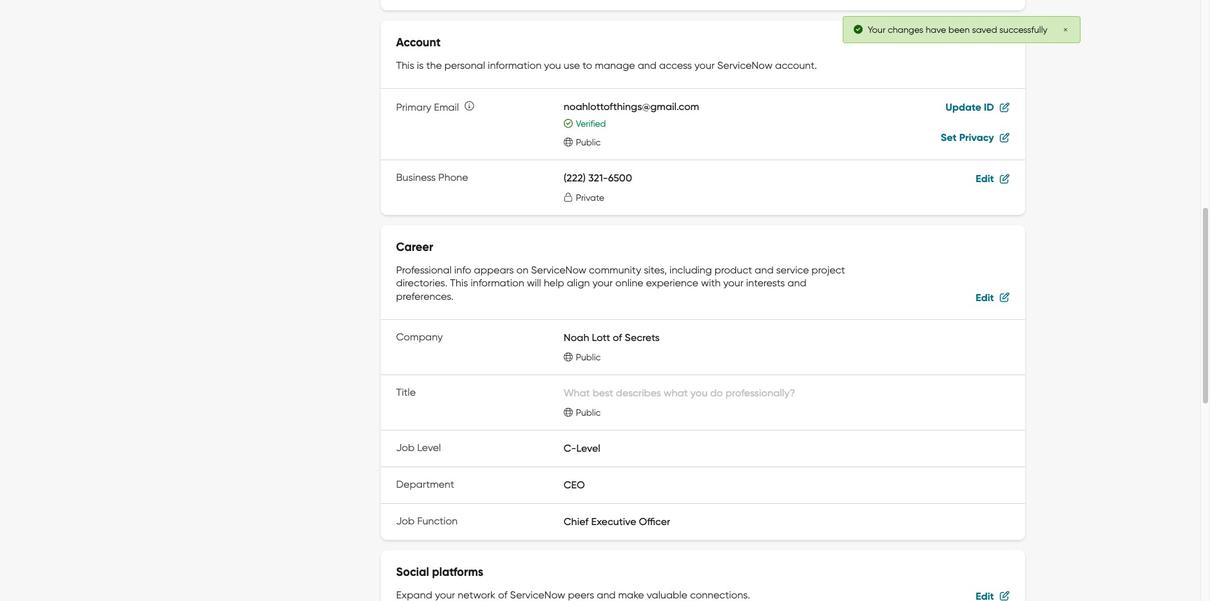 Task type: describe. For each thing, give the bounding box(es) containing it.
×
[[1064, 24, 1068, 35]]

saved
[[972, 24, 997, 35]]

have
[[926, 24, 946, 35]]

changes
[[888, 24, 924, 35]]

been
[[949, 24, 970, 35]]



Task type: vqa. For each thing, say whether or not it's contained in the screenshot.
'2024' at the bottom right of the page
no



Task type: locate. For each thing, give the bounding box(es) containing it.
your
[[868, 24, 886, 35]]

successfully
[[1000, 24, 1048, 35]]

your changes have been saved successfully
[[868, 24, 1048, 35]]



